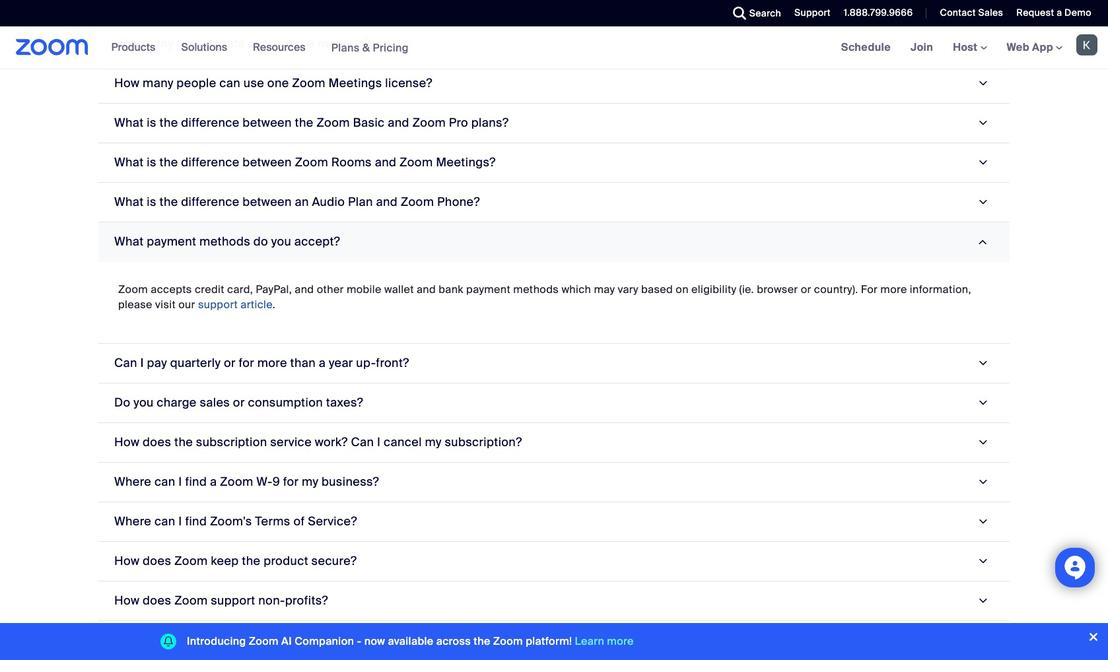 Task type: locate. For each thing, give the bounding box(es) containing it.
3 does from the top
[[143, 593, 171, 609]]

zoom left basic at left
[[317, 115, 350, 131]]

2 horizontal spatial more
[[881, 283, 908, 297]]

1 right image from the top
[[974, 77, 992, 90]]

2 right image from the top
[[974, 157, 992, 169]]

support article link
[[198, 298, 273, 312]]

1 vertical spatial is
[[147, 155, 156, 170]]

find down subscription
[[185, 474, 207, 490]]

charge
[[157, 395, 197, 411]]

0 vertical spatial difference
[[181, 115, 240, 131]]

0 vertical spatial does
[[143, 435, 171, 451]]

zoom left keep
[[174, 554, 208, 570]]

1 horizontal spatial for
[[283, 474, 299, 490]]

5 right image from the top
[[974, 516, 992, 528]]

more inside dropdown button
[[258, 355, 287, 371]]

1 where from the top
[[114, 474, 151, 490]]

0 horizontal spatial more
[[258, 355, 287, 371]]

4 how from the top
[[114, 593, 140, 609]]

for right 9
[[283, 474, 299, 490]]

and right rooms
[[375, 155, 397, 170]]

0 vertical spatial methods
[[200, 234, 251, 250]]

2 does from the top
[[143, 554, 171, 570]]

0 vertical spatial for
[[239, 355, 254, 371]]

payment
[[147, 234, 197, 250], [467, 283, 511, 297]]

3 what from the top
[[114, 194, 144, 210]]

host button
[[954, 40, 988, 54]]

subscription
[[196, 435, 267, 451]]

the
[[160, 115, 178, 131], [295, 115, 314, 131], [160, 155, 178, 170], [160, 194, 178, 210], [174, 435, 193, 451], [242, 554, 261, 570], [474, 635, 491, 649]]

6 right image from the top
[[974, 556, 992, 568]]

payment right bank
[[467, 283, 511, 297]]

up-
[[356, 355, 376, 371]]

solutions
[[181, 40, 227, 54]]

2 vertical spatial or
[[233, 395, 245, 411]]

1 right image from the top
[[974, 117, 992, 129]]

quarterly
[[170, 355, 221, 371]]

my right 9
[[302, 474, 319, 490]]

right image
[[974, 117, 992, 129], [974, 196, 992, 208], [974, 437, 992, 449], [974, 477, 992, 489], [974, 516, 992, 528]]

zoom up please
[[118, 283, 148, 297]]

1 does from the top
[[143, 435, 171, 451]]

1 horizontal spatial my
[[425, 435, 442, 451]]

4 right image from the top
[[974, 358, 992, 370]]

difference for zoom
[[181, 155, 240, 170]]

contact sales link
[[931, 0, 1007, 26], [941, 7, 1004, 19]]

more inside zoom accepts credit card, paypal, and other mobile wallet and bank payment methods which may vary based on eligibility (ie. browser or country). for more information, please visit our
[[881, 283, 908, 297]]

products
[[111, 40, 156, 54]]

front?
[[376, 355, 409, 371]]

you inside "dropdown button"
[[271, 234, 292, 250]]

2 vertical spatial a
[[210, 474, 217, 490]]

products button
[[111, 26, 162, 69]]

7 right image from the top
[[974, 595, 992, 608]]

1 horizontal spatial you
[[271, 234, 292, 250]]

banner
[[0, 26, 1109, 69]]

do
[[114, 395, 131, 411]]

find
[[185, 474, 207, 490], [185, 514, 207, 530]]

zoom logo image
[[16, 39, 88, 56]]

can
[[114, 355, 137, 371], [351, 435, 374, 451]]

for
[[862, 283, 878, 297]]

0 horizontal spatial you
[[134, 395, 154, 411]]

1 vertical spatial you
[[134, 395, 154, 411]]

3 right image from the top
[[974, 236, 992, 248]]

1 vertical spatial a
[[319, 355, 326, 371]]

country).
[[815, 283, 859, 297]]

2 where from the top
[[114, 514, 151, 530]]

plans
[[332, 41, 360, 55]]

1 vertical spatial can
[[155, 474, 176, 490]]

1 horizontal spatial a
[[319, 355, 326, 371]]

2 find from the top
[[185, 514, 207, 530]]

or right 'quarterly'
[[224, 355, 236, 371]]

1 vertical spatial support
[[211, 593, 255, 609]]

can i pay quarterly or for more than a year up-front? button
[[98, 344, 1010, 384]]

1 vertical spatial or
[[224, 355, 236, 371]]

meetings navigation
[[832, 26, 1109, 69]]

2 between from the top
[[243, 155, 292, 170]]

right image inside 'how many people can use one zoom meetings license?' dropdown button
[[974, 77, 992, 90]]

accept?
[[295, 234, 340, 250]]

can for zoom's
[[155, 514, 176, 530]]

ai
[[282, 635, 292, 649]]

our
[[179, 298, 195, 312]]

does
[[143, 435, 171, 451], [143, 554, 171, 570], [143, 593, 171, 609]]

1 horizontal spatial methods
[[514, 283, 559, 297]]

secure?
[[312, 554, 357, 570]]

banner containing products
[[0, 26, 1109, 69]]

0 horizontal spatial a
[[210, 474, 217, 490]]

right image inside how does zoom keep the product secure? dropdown button
[[974, 556, 992, 568]]

introducing
[[187, 635, 246, 649]]

2 vertical spatial can
[[155, 514, 176, 530]]

1 vertical spatial where
[[114, 514, 151, 530]]

between
[[243, 115, 292, 131], [243, 155, 292, 170], [243, 194, 292, 210]]

i
[[140, 355, 144, 371], [377, 435, 381, 451], [179, 474, 182, 490], [179, 514, 182, 530]]

methods left do
[[200, 234, 251, 250]]

meetings
[[329, 75, 382, 91]]

payment inside what payment methods do you accept? "dropdown button"
[[147, 234, 197, 250]]

a up zoom's in the left bottom of the page
[[210, 474, 217, 490]]

what is the difference between zoom rooms and zoom meetings?
[[114, 155, 496, 170]]

zoom
[[292, 75, 326, 91], [317, 115, 350, 131], [413, 115, 446, 131], [295, 155, 328, 170], [400, 155, 433, 170], [401, 194, 434, 210], [118, 283, 148, 297], [220, 474, 254, 490], [174, 554, 208, 570], [174, 593, 208, 609], [249, 635, 279, 649], [494, 635, 523, 649]]

0 vertical spatial a
[[1057, 7, 1063, 19]]

1 what from the top
[[114, 115, 144, 131]]

you
[[271, 234, 292, 250], [134, 395, 154, 411]]

1 vertical spatial can
[[351, 435, 374, 451]]

2 right image from the top
[[974, 196, 992, 208]]

a
[[1057, 7, 1063, 19], [319, 355, 326, 371], [210, 474, 217, 490]]

2 difference from the top
[[181, 155, 240, 170]]

1 is from the top
[[147, 115, 156, 131]]

1 vertical spatial payment
[[467, 283, 511, 297]]

my for business?
[[302, 474, 319, 490]]

contact
[[941, 7, 977, 19]]

right image for rooms
[[974, 157, 992, 169]]

4 right image from the top
[[974, 477, 992, 489]]

zoom left w-
[[220, 474, 254, 490]]

zoom right one
[[292, 75, 326, 91]]

can for a
[[155, 474, 176, 490]]

difference inside what is the difference between zoom rooms and zoom meetings? dropdown button
[[181, 155, 240, 170]]

does inside "how does zoom support non-profits?" dropdown button
[[143, 593, 171, 609]]

find for zoom's
[[185, 514, 207, 530]]

what inside "dropdown button"
[[114, 234, 144, 250]]

what is the difference between zoom rooms and zoom meetings? button
[[98, 143, 1010, 183]]

zoom inside "how does zoom support non-profits?" dropdown button
[[174, 593, 208, 609]]

0 horizontal spatial can
[[114, 355, 137, 371]]

between up the what is the difference between an audio plan and zoom phone?
[[243, 155, 292, 170]]

support link
[[785, 0, 834, 26], [795, 7, 831, 19]]

plans & pricing link
[[332, 41, 409, 55], [332, 41, 409, 55]]

2 vertical spatial difference
[[181, 194, 240, 210]]

2 horizontal spatial a
[[1057, 7, 1063, 19]]

3 difference from the top
[[181, 194, 240, 210]]

credit
[[195, 283, 225, 297]]

1 difference from the top
[[181, 115, 240, 131]]

than
[[290, 355, 316, 371]]

2 vertical spatial does
[[143, 593, 171, 609]]

zoom inside how does zoom keep the product secure? dropdown button
[[174, 554, 208, 570]]

between left an
[[243, 194, 292, 210]]

how for how does zoom support non-profits?
[[114, 593, 140, 609]]

1 between from the top
[[243, 115, 292, 131]]

right image inside where can i find zoom's terms of service? dropdown button
[[974, 516, 992, 528]]

2 is from the top
[[147, 155, 156, 170]]

search
[[750, 7, 782, 19]]

can right work? at the left of page
[[351, 435, 374, 451]]

1 find from the top
[[185, 474, 207, 490]]

0 vertical spatial or
[[801, 283, 812, 297]]

now
[[365, 635, 385, 649]]

i inside can i pay quarterly or for more than a year up-front? dropdown button
[[140, 355, 144, 371]]

how does the subscription service work? can i cancel my subscription? button
[[98, 423, 1010, 463]]

support left non-
[[211, 593, 255, 609]]

people
[[177, 75, 217, 91]]

one
[[268, 75, 289, 91]]

0 vertical spatial between
[[243, 115, 292, 131]]

contact sales
[[941, 7, 1004, 19]]

service?
[[308, 514, 357, 530]]

3 how from the top
[[114, 554, 140, 570]]

5 right image from the top
[[974, 397, 992, 409]]

between for the
[[243, 115, 292, 131]]

right image inside what is the difference between the zoom basic and zoom pro plans? dropdown button
[[974, 117, 992, 129]]

what payment methods do you accept?
[[114, 234, 340, 250]]

2 vertical spatial more
[[607, 635, 634, 649]]

does inside how does zoom keep the product secure? dropdown button
[[143, 554, 171, 570]]

difference inside what is the difference between an audio plan and zoom phone? dropdown button
[[181, 194, 240, 210]]

right image
[[974, 77, 992, 90], [974, 157, 992, 169], [974, 236, 992, 248], [974, 358, 992, 370], [974, 397, 992, 409], [974, 556, 992, 568], [974, 595, 992, 608]]

more right learn
[[607, 635, 634, 649]]

work?
[[315, 435, 348, 451]]

a left year
[[319, 355, 326, 371]]

for
[[239, 355, 254, 371], [283, 474, 299, 490]]

right image inside do you charge sales or consumption taxes? dropdown button
[[974, 397, 992, 409]]

0 vertical spatial my
[[425, 435, 442, 451]]

more
[[881, 283, 908, 297], [258, 355, 287, 371], [607, 635, 634, 649]]

does inside how does the subscription service work? can i cancel my subscription? dropdown button
[[143, 435, 171, 451]]

how does the subscription service work? can i cancel my subscription?
[[114, 435, 522, 451]]

0 vertical spatial find
[[185, 474, 207, 490]]

3 between from the top
[[243, 194, 292, 210]]

is for what is the difference between an audio plan and zoom phone?
[[147, 194, 156, 210]]

where for where can i find zoom's terms of service?
[[114, 514, 151, 530]]

0 vertical spatial payment
[[147, 234, 197, 250]]

find left zoom's in the left bottom of the page
[[185, 514, 207, 530]]

support down credit
[[198, 298, 238, 312]]

request a demo
[[1017, 7, 1092, 19]]

2 how from the top
[[114, 435, 140, 451]]

non-
[[259, 593, 285, 609]]

product information navigation
[[102, 26, 419, 69]]

0 vertical spatial you
[[271, 234, 292, 250]]

0 vertical spatial can
[[114, 355, 137, 371]]

zoom left phone?
[[401, 194, 434, 210]]

product
[[264, 554, 309, 570]]

right image inside what is the difference between an audio plan and zoom phone? dropdown button
[[974, 196, 992, 208]]

1 vertical spatial find
[[185, 514, 207, 530]]

tab list
[[98, 0, 1010, 622]]

for up do you charge sales or consumption taxes?
[[239, 355, 254, 371]]

or right "browser"
[[801, 283, 812, 297]]

how many people can use one zoom meetings license?
[[114, 75, 433, 91]]

what for what is the difference between zoom rooms and zoom meetings?
[[114, 155, 144, 170]]

0 horizontal spatial methods
[[200, 234, 251, 250]]

3 right image from the top
[[974, 437, 992, 449]]

right image inside where can i find a zoom w-9 for my business? dropdown button
[[974, 477, 992, 489]]

2 vertical spatial between
[[243, 194, 292, 210]]

and left bank
[[417, 283, 436, 297]]

license?
[[385, 75, 433, 91]]

methods
[[200, 234, 251, 250], [514, 283, 559, 297]]

more right for
[[881, 283, 908, 297]]

0 vertical spatial more
[[881, 283, 908, 297]]

zoom left platform!
[[494, 635, 523, 649]]

an
[[295, 194, 309, 210]]

my right cancel
[[425, 435, 442, 451]]

4 what from the top
[[114, 234, 144, 250]]

across
[[437, 635, 471, 649]]

0 horizontal spatial payment
[[147, 234, 197, 250]]

1 how from the top
[[114, 75, 140, 91]]

right image inside can i pay quarterly or for more than a year up-front? dropdown button
[[974, 358, 992, 370]]

many
[[143, 75, 174, 91]]

1 vertical spatial does
[[143, 554, 171, 570]]

right image inside what is the difference between zoom rooms and zoom meetings? dropdown button
[[974, 157, 992, 169]]

2 what from the top
[[114, 155, 144, 170]]

methods left which on the top right of page
[[514, 283, 559, 297]]

1 vertical spatial more
[[258, 355, 287, 371]]

zoom inside zoom accepts credit card, paypal, and other mobile wallet and bank payment methods which may vary based on eligibility (ie. browser or country). for more information, please visit our
[[118, 283, 148, 297]]

do
[[254, 234, 268, 250]]

learn more link
[[575, 635, 634, 649]]

cancel
[[384, 435, 422, 451]]

difference for an
[[181, 194, 240, 210]]

0 vertical spatial is
[[147, 115, 156, 131]]

between down how many people can use one zoom meetings license?
[[243, 115, 292, 131]]

can left pay
[[114, 355, 137, 371]]

web app
[[1007, 40, 1054, 54]]

difference inside what is the difference between the zoom basic and zoom pro plans? dropdown button
[[181, 115, 240, 131]]

zoom inside what is the difference between an audio plan and zoom phone? dropdown button
[[401, 194, 434, 210]]

payment up accepts
[[147, 234, 197, 250]]

audio
[[312, 194, 345, 210]]

1 vertical spatial for
[[283, 474, 299, 490]]

request a demo link
[[1007, 0, 1109, 26], [1017, 7, 1092, 19]]

right image for phone?
[[974, 196, 992, 208]]

business?
[[322, 474, 380, 490]]

a left the demo
[[1057, 7, 1063, 19]]

1 vertical spatial my
[[302, 474, 319, 490]]

of
[[294, 514, 305, 530]]

0 horizontal spatial my
[[302, 474, 319, 490]]

how for how does zoom keep the product secure?
[[114, 554, 140, 570]]

2 vertical spatial is
[[147, 194, 156, 210]]

schedule link
[[832, 26, 901, 69]]

0 vertical spatial where
[[114, 474, 151, 490]]

1 vertical spatial difference
[[181, 155, 240, 170]]

right image inside how does the subscription service work? can i cancel my subscription? dropdown button
[[974, 437, 992, 449]]

more left than
[[258, 355, 287, 371]]

3 is from the top
[[147, 194, 156, 210]]

zoom up introducing
[[174, 593, 208, 609]]

1 vertical spatial methods
[[514, 283, 559, 297]]

difference
[[181, 115, 240, 131], [181, 155, 240, 170], [181, 194, 240, 210]]

difference for the
[[181, 115, 240, 131]]

1 vertical spatial between
[[243, 155, 292, 170]]

1 horizontal spatial payment
[[467, 283, 511, 297]]

and
[[388, 115, 410, 131], [375, 155, 397, 170], [376, 194, 398, 210], [295, 283, 314, 297], [417, 283, 436, 297]]

or right sales
[[233, 395, 245, 411]]



Task type: describe. For each thing, give the bounding box(es) containing it.
does for how does zoom support non-profits?
[[143, 593, 171, 609]]

web
[[1007, 40, 1030, 54]]

right image for zoom
[[974, 77, 992, 90]]

where for where can i find a zoom w-9 for my business?
[[114, 474, 151, 490]]

visit
[[155, 298, 176, 312]]

how does zoom keep the product secure?
[[114, 554, 357, 570]]

profile picture image
[[1077, 34, 1098, 56]]

zoom left ai
[[249, 635, 279, 649]]

zoom's
[[210, 514, 252, 530]]

bank
[[439, 283, 464, 297]]

support inside dropdown button
[[211, 593, 255, 609]]

join link
[[901, 26, 944, 69]]

plans?
[[472, 115, 509, 131]]

find for a
[[185, 474, 207, 490]]

mobile
[[347, 283, 382, 297]]

or for can i pay quarterly or for more than a year up-front?
[[224, 355, 236, 371]]

based
[[642, 283, 673, 297]]

vary
[[618, 283, 639, 297]]

or for do you charge sales or consumption taxes?
[[233, 395, 245, 411]]

keep
[[211, 554, 239, 570]]

solutions button
[[181, 26, 233, 69]]

request
[[1017, 7, 1055, 19]]

1 horizontal spatial can
[[351, 435, 374, 451]]

what for what is the difference between the zoom basic and zoom pro plans?
[[114, 115, 144, 131]]

plans & pricing
[[332, 41, 409, 55]]

what is the difference between an audio plan and zoom phone?
[[114, 194, 480, 210]]

what for what is the difference between an audio plan and zoom phone?
[[114, 194, 144, 210]]

right image for pro
[[974, 117, 992, 129]]

zoom left "pro"
[[413, 115, 446, 131]]

zoom down what is the difference between the zoom basic and zoom pro plans?
[[295, 155, 328, 170]]

you inside dropdown button
[[134, 395, 154, 411]]

or inside zoom accepts credit card, paypal, and other mobile wallet and bank payment methods which may vary based on eligibility (ie. browser or country). for more information, please visit our
[[801, 283, 812, 297]]

what for what payment methods do you accept?
[[114, 234, 144, 250]]

browser
[[757, 283, 799, 297]]

resources
[[253, 40, 306, 54]]

where can i find zoom's terms of service? button
[[98, 503, 1010, 542]]

payment inside zoom accepts credit card, paypal, and other mobile wallet and bank payment methods which may vary based on eligibility (ie. browser or country). for more information, please visit our
[[467, 283, 511, 297]]

article
[[241, 298, 273, 312]]

how does zoom keep the product secure? button
[[98, 542, 1010, 582]]

right image for secure?
[[974, 556, 992, 568]]

methods inside zoom accepts credit card, paypal, and other mobile wallet and bank payment methods which may vary based on eligibility (ie. browser or country). for more information, please visit our
[[514, 283, 559, 297]]

plan
[[348, 194, 373, 210]]

1 horizontal spatial more
[[607, 635, 634, 649]]

0 horizontal spatial for
[[239, 355, 254, 371]]

does for how does zoom keep the product secure?
[[143, 554, 171, 570]]

sales
[[200, 395, 230, 411]]

on
[[676, 283, 689, 297]]

phone?
[[437, 194, 480, 210]]

how for how does the subscription service work? can i cancel my subscription?
[[114, 435, 140, 451]]

and right basic at left
[[388, 115, 410, 131]]

right image inside what payment methods do you accept? "dropdown button"
[[974, 236, 992, 248]]

right image for taxes?
[[974, 397, 992, 409]]

right image for subscription?
[[974, 437, 992, 449]]

zoom left meetings?
[[400, 155, 433, 170]]

schedule
[[842, 40, 891, 54]]

i inside how does the subscription service work? can i cancel my subscription? dropdown button
[[377, 435, 381, 451]]

do you charge sales or consumption taxes? button
[[98, 384, 1010, 423]]

is for what is the difference between zoom rooms and zoom meetings?
[[147, 155, 156, 170]]

is for what is the difference between the zoom basic and zoom pro plans?
[[147, 115, 156, 131]]

and right plan
[[376, 194, 398, 210]]

support article .
[[198, 298, 276, 312]]

introducing zoom ai companion - now available across the zoom platform! learn more
[[187, 635, 634, 649]]

search button
[[723, 0, 785, 26]]

right image for more
[[974, 358, 992, 370]]

between for zoom
[[243, 155, 292, 170]]

what payment methods do you accept? button
[[98, 223, 1010, 262]]

may
[[594, 283, 615, 297]]

terms
[[255, 514, 291, 530]]

eligibility
[[692, 283, 737, 297]]

sales
[[979, 7, 1004, 19]]

resources button
[[253, 26, 312, 69]]

profits?
[[285, 593, 328, 609]]

what is the difference between an audio plan and zoom phone? button
[[98, 183, 1010, 223]]

rooms
[[332, 155, 372, 170]]

app
[[1033, 40, 1054, 54]]

support
[[795, 7, 831, 19]]

accepts
[[151, 283, 192, 297]]

right image for business?
[[974, 477, 992, 489]]

(ie.
[[740, 283, 755, 297]]

zoom inside 'how many people can use one zoom meetings license?' dropdown button
[[292, 75, 326, 91]]

demo
[[1065, 7, 1092, 19]]

my for subscription?
[[425, 435, 442, 451]]

between for an
[[243, 194, 292, 210]]

9
[[273, 474, 280, 490]]

card,
[[227, 283, 253, 297]]

i inside where can i find zoom's terms of service? dropdown button
[[179, 514, 182, 530]]

i inside where can i find a zoom w-9 for my business? dropdown button
[[179, 474, 182, 490]]

please
[[118, 298, 153, 312]]

web app button
[[1007, 40, 1063, 54]]

companion
[[295, 635, 354, 649]]

host
[[954, 40, 981, 54]]

does for how does the subscription service work? can i cancel my subscription?
[[143, 435, 171, 451]]

methods inside what payment methods do you accept? "dropdown button"
[[200, 234, 251, 250]]

do you charge sales or consumption taxes?
[[114, 395, 364, 411]]

and left other
[[295, 283, 314, 297]]

information,
[[911, 283, 972, 297]]

w-
[[257, 474, 273, 490]]

available
[[388, 635, 434, 649]]

wallet
[[385, 283, 414, 297]]

platform!
[[526, 635, 573, 649]]

meetings?
[[436, 155, 496, 170]]

pro
[[449, 115, 469, 131]]

0 vertical spatial can
[[220, 75, 241, 91]]

0 vertical spatial support
[[198, 298, 238, 312]]

which
[[562, 283, 592, 297]]

learn
[[575, 635, 605, 649]]

tab list containing how many people can use one zoom meetings license?
[[98, 0, 1010, 622]]

what is the difference between the zoom basic and zoom pro plans? button
[[98, 104, 1010, 143]]

how for how many people can use one zoom meetings license?
[[114, 75, 140, 91]]

how does zoom support non-profits?
[[114, 593, 328, 609]]

zoom inside where can i find a zoom w-9 for my business? dropdown button
[[220, 474, 254, 490]]

where can i find zoom's terms of service?
[[114, 514, 357, 530]]

zoom accepts credit card, paypal, and other mobile wallet and bank payment methods which may vary based on eligibility (ie. browser or country). for more information, please visit our
[[118, 283, 972, 312]]

how many people can use one zoom meetings license? button
[[98, 64, 1010, 104]]

use
[[244, 75, 264, 91]]

other
[[317, 283, 344, 297]]

taxes?
[[326, 395, 364, 411]]

&
[[363, 41, 370, 55]]

consumption
[[248, 395, 323, 411]]

right image inside "how does zoom support non-profits?" dropdown button
[[974, 595, 992, 608]]



Task type: vqa. For each thing, say whether or not it's contained in the screenshot.
leftmost day
no



